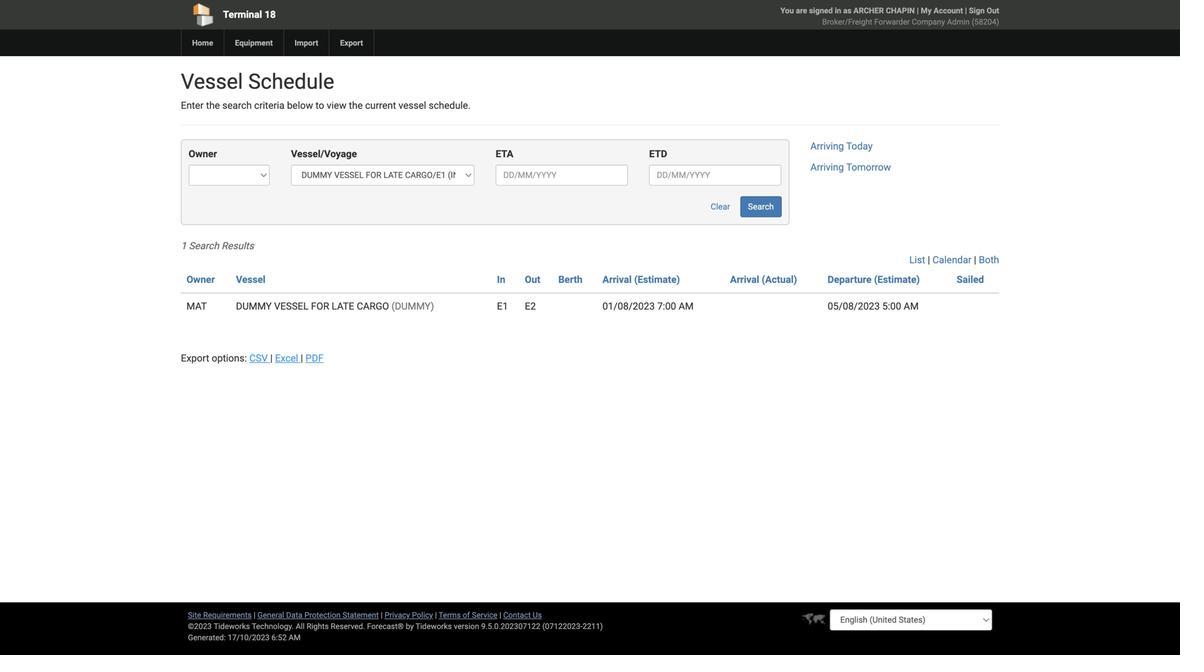 Task type: describe. For each thing, give the bounding box(es) containing it.
05/08/2023
[[828, 301, 880, 312]]

0 vertical spatial owner
[[189, 148, 217, 160]]

terminal 18
[[223, 9, 276, 20]]

pdf link
[[305, 353, 324, 364]]

arriving for arriving tomorrow
[[810, 161, 844, 173]]

privacy
[[385, 611, 410, 620]]

enter
[[181, 100, 204, 111]]

calendar link
[[933, 254, 972, 266]]

arriving tomorrow
[[810, 161, 891, 173]]

7:00
[[657, 301, 676, 312]]

(07122023-
[[542, 622, 583, 631]]

vessel for vessel
[[236, 274, 266, 285]]

(estimate) for arrival (estimate)
[[634, 274, 680, 285]]

generated:
[[188, 633, 226, 642]]

terms
[[439, 611, 461, 620]]

service
[[472, 611, 497, 620]]

my account link
[[921, 6, 963, 15]]

version
[[454, 622, 479, 631]]

vessel/voyage
[[291, 148, 357, 160]]

1 search results list | calendar | both
[[181, 240, 999, 266]]

arriving today link
[[810, 140, 873, 152]]

chapin
[[886, 6, 915, 15]]

clear
[[711, 202, 730, 212]]

excel
[[275, 353, 298, 364]]

departure
[[828, 274, 872, 285]]

protection
[[304, 611, 341, 620]]

(actual)
[[762, 274, 797, 285]]

current
[[365, 100, 396, 111]]

csv link
[[249, 353, 270, 364]]

you are signed in as archer chapin | my account | sign out broker/freight forwarder company admin (58204)
[[781, 6, 999, 26]]

site requirements link
[[188, 611, 252, 620]]

| up tideworks
[[435, 611, 437, 620]]

dummy vessel for late cargo (dummy)
[[236, 301, 434, 312]]

©2023 tideworks
[[188, 622, 250, 631]]

privacy policy link
[[385, 611, 433, 620]]

schedule.
[[429, 100, 471, 111]]

arriving tomorrow link
[[810, 161, 891, 173]]

technology.
[[252, 622, 294, 631]]

contact us link
[[503, 611, 542, 620]]

05/08/2023 5:00 am
[[828, 301, 919, 312]]

| left my
[[917, 6, 919, 15]]

01/08/2023
[[603, 301, 655, 312]]

arrival (actual) link
[[730, 274, 797, 285]]

account
[[934, 6, 963, 15]]

vessel schedule enter the search criteria below to view the current vessel schedule.
[[181, 69, 471, 111]]

| left general
[[254, 611, 256, 620]]

you
[[781, 6, 794, 15]]

(58204)
[[972, 17, 999, 26]]

reserved.
[[331, 622, 365, 631]]

policy
[[412, 611, 433, 620]]

us
[[533, 611, 542, 620]]

contact
[[503, 611, 531, 620]]

company
[[912, 17, 945, 26]]

both link
[[979, 254, 999, 266]]

2211)
[[583, 622, 603, 631]]

my
[[921, 6, 932, 15]]

results
[[221, 240, 254, 252]]

search
[[222, 100, 252, 111]]

admin
[[947, 17, 970, 26]]

export options: csv | excel | pdf
[[181, 353, 324, 364]]

am for 05/08/2023 5:00 am
[[904, 301, 919, 312]]

site requirements | general data protection statement | privacy policy | terms of service | contact us ©2023 tideworks technology. all rights reserved. forecast® by tideworks version 9.5.0.202307122 (07122023-2211) generated: 17/10/2023 6:52 am
[[188, 611, 603, 642]]

terminal 18 link
[[181, 0, 510, 30]]

1 vertical spatial out
[[525, 274, 540, 285]]

sailed link
[[957, 274, 984, 285]]

vessel
[[399, 100, 426, 111]]

out inside you are signed in as archer chapin | my account | sign out broker/freight forwarder company admin (58204)
[[987, 6, 999, 15]]

arriving today
[[810, 140, 873, 152]]

signed
[[809, 6, 833, 15]]

1 vertical spatial owner
[[186, 274, 215, 285]]

home
[[192, 38, 213, 47]]

sailed
[[957, 274, 984, 285]]

| right the list
[[928, 254, 930, 266]]

import
[[295, 38, 318, 47]]

2 the from the left
[[349, 100, 363, 111]]

vessel link
[[236, 274, 266, 285]]

vessel
[[274, 301, 309, 312]]

clear button
[[703, 196, 738, 217]]

owner link
[[186, 274, 215, 285]]

ETA text field
[[496, 165, 628, 186]]

dummy
[[236, 301, 272, 312]]

e1
[[497, 301, 508, 312]]

tideworks
[[416, 622, 452, 631]]

arrival for arrival (actual)
[[730, 274, 759, 285]]



Task type: vqa. For each thing, say whether or not it's contained in the screenshot.
"User"
no



Task type: locate. For each thing, give the bounding box(es) containing it.
0 horizontal spatial arrival
[[603, 274, 632, 285]]

2 arriving from the top
[[810, 161, 844, 173]]

arriving
[[810, 140, 844, 152], [810, 161, 844, 173]]

0 horizontal spatial out
[[525, 274, 540, 285]]

2 (estimate) from the left
[[874, 274, 920, 285]]

1 horizontal spatial (estimate)
[[874, 274, 920, 285]]

for
[[311, 301, 329, 312]]

0 vertical spatial search
[[748, 202, 774, 212]]

eta
[[496, 148, 513, 160]]

forecast®
[[367, 622, 404, 631]]

general
[[258, 611, 284, 620]]

in
[[835, 6, 841, 15]]

late
[[332, 301, 354, 312]]

export for export options: csv | excel | pdf
[[181, 353, 209, 364]]

arrival (estimate)
[[603, 274, 680, 285]]

export link
[[329, 30, 374, 56]]

out
[[987, 6, 999, 15], [525, 274, 540, 285]]

cargo
[[357, 301, 389, 312]]

arrival (estimate) link
[[603, 274, 680, 285]]

1 horizontal spatial arrival
[[730, 274, 759, 285]]

departure (estimate)
[[828, 274, 920, 285]]

am down the all
[[289, 633, 301, 642]]

out link
[[525, 274, 540, 285]]

| left sign on the right top of the page
[[965, 6, 967, 15]]

6:52
[[272, 633, 287, 642]]

0 horizontal spatial (estimate)
[[634, 274, 680, 285]]

0 horizontal spatial search
[[189, 240, 219, 252]]

rights
[[307, 622, 329, 631]]

search button
[[740, 196, 782, 217]]

1 horizontal spatial the
[[349, 100, 363, 111]]

calendar
[[933, 254, 972, 266]]

today
[[846, 140, 873, 152]]

the right view
[[349, 100, 363, 111]]

criteria
[[254, 100, 285, 111]]

list link
[[909, 254, 925, 266]]

site
[[188, 611, 201, 620]]

forwarder
[[874, 17, 910, 26]]

owner down enter at left top
[[189, 148, 217, 160]]

arriving up arriving tomorrow link
[[810, 140, 844, 152]]

terms of service link
[[439, 611, 497, 620]]

1 horizontal spatial out
[[987, 6, 999, 15]]

0 horizontal spatial the
[[206, 100, 220, 111]]

1 vertical spatial arriving
[[810, 161, 844, 173]]

export left the options: on the bottom of page
[[181, 353, 209, 364]]

9.5.0.202307122
[[481, 622, 540, 631]]

search
[[748, 202, 774, 212], [189, 240, 219, 252]]

(estimate) up 5:00
[[874, 274, 920, 285]]

| left pdf link
[[301, 353, 303, 364]]

5:00
[[882, 301, 901, 312]]

1 vertical spatial search
[[189, 240, 219, 252]]

| right csv
[[270, 353, 273, 364]]

vessel
[[181, 69, 243, 94], [236, 274, 266, 285]]

sign
[[969, 6, 985, 15]]

|
[[917, 6, 919, 15], [965, 6, 967, 15], [928, 254, 930, 266], [974, 254, 976, 266], [270, 353, 273, 364], [301, 353, 303, 364], [254, 611, 256, 620], [381, 611, 383, 620], [435, 611, 437, 620], [499, 611, 501, 620]]

to
[[316, 100, 324, 111]]

view
[[327, 100, 346, 111]]

pdf
[[305, 353, 324, 364]]

export
[[340, 38, 363, 47], [181, 353, 209, 364]]

mat
[[186, 301, 207, 312]]

statement
[[343, 611, 379, 620]]

| up 9.5.0.202307122
[[499, 611, 501, 620]]

berth
[[558, 274, 583, 285]]

in link
[[497, 274, 505, 285]]

vessel inside the vessel schedule enter the search criteria below to view the current vessel schedule.
[[181, 69, 243, 94]]

0 vertical spatial out
[[987, 6, 999, 15]]

0 vertical spatial arriving
[[810, 140, 844, 152]]

arrival up 01/08/2023
[[603, 274, 632, 285]]

options:
[[212, 353, 247, 364]]

ETD text field
[[649, 165, 782, 186]]

search inside button
[[748, 202, 774, 212]]

etd
[[649, 148, 667, 160]]

0 horizontal spatial export
[[181, 353, 209, 364]]

the
[[206, 100, 220, 111], [349, 100, 363, 111]]

tomorrow
[[846, 161, 891, 173]]

by
[[406, 622, 414, 631]]

export down terminal 18 link
[[340, 38, 363, 47]]

are
[[796, 6, 807, 15]]

0 vertical spatial export
[[340, 38, 363, 47]]

below
[[287, 100, 313, 111]]

(estimate)
[[634, 274, 680, 285], [874, 274, 920, 285]]

vessel up enter at left top
[[181, 69, 243, 94]]

2 horizontal spatial am
[[904, 301, 919, 312]]

search right clear button
[[748, 202, 774, 212]]

1 horizontal spatial am
[[679, 301, 694, 312]]

list
[[909, 254, 925, 266]]

owner
[[189, 148, 217, 160], [186, 274, 215, 285]]

of
[[463, 611, 470, 620]]

out up e2
[[525, 274, 540, 285]]

1 horizontal spatial export
[[340, 38, 363, 47]]

(estimate) up 01/08/2023 7:00 am
[[634, 274, 680, 285]]

1 the from the left
[[206, 100, 220, 111]]

am inside site requirements | general data protection statement | privacy policy | terms of service | contact us ©2023 tideworks technology. all rights reserved. forecast® by tideworks version 9.5.0.202307122 (07122023-2211) generated: 17/10/2023 6:52 am
[[289, 633, 301, 642]]

equipment
[[235, 38, 273, 47]]

am for 01/08/2023 7:00 am
[[679, 301, 694, 312]]

sign out link
[[969, 6, 999, 15]]

arriving down arriving today link
[[810, 161, 844, 173]]

1 arriving from the top
[[810, 140, 844, 152]]

| left both
[[974, 254, 976, 266]]

requirements
[[203, 611, 252, 620]]

17/10/2023
[[228, 633, 270, 642]]

vessel for vessel schedule enter the search criteria below to view the current vessel schedule.
[[181, 69, 243, 94]]

vessel up the dummy
[[236, 274, 266, 285]]

0 vertical spatial vessel
[[181, 69, 243, 94]]

owner up mat
[[186, 274, 215, 285]]

arriving for arriving today
[[810, 140, 844, 152]]

1
[[181, 240, 186, 252]]

import link
[[283, 30, 329, 56]]

| up forecast®
[[381, 611, 383, 620]]

1 horizontal spatial search
[[748, 202, 774, 212]]

1 vertical spatial vessel
[[236, 274, 266, 285]]

18
[[265, 9, 276, 20]]

both
[[979, 254, 999, 266]]

1 arrival from the left
[[603, 274, 632, 285]]

out up (58204)
[[987, 6, 999, 15]]

am right 5:00
[[904, 301, 919, 312]]

search inside 1 search results list | calendar | both
[[189, 240, 219, 252]]

search right 1
[[189, 240, 219, 252]]

01/08/2023 7:00 am
[[603, 301, 694, 312]]

1 (estimate) from the left
[[634, 274, 680, 285]]

in
[[497, 274, 505, 285]]

the right enter at left top
[[206, 100, 220, 111]]

broker/freight
[[822, 17, 872, 26]]

(estimate) for departure (estimate)
[[874, 274, 920, 285]]

schedule
[[248, 69, 334, 94]]

arrival (actual)
[[730, 274, 797, 285]]

am right 7:00
[[679, 301, 694, 312]]

1 vertical spatial export
[[181, 353, 209, 364]]

csv
[[249, 353, 268, 364]]

archer
[[853, 6, 884, 15]]

e2
[[525, 301, 536, 312]]

equipment link
[[224, 30, 283, 56]]

2 arrival from the left
[[730, 274, 759, 285]]

0 horizontal spatial am
[[289, 633, 301, 642]]

home link
[[181, 30, 224, 56]]

export for export
[[340, 38, 363, 47]]

excel link
[[275, 353, 301, 364]]

arrival for arrival (estimate)
[[603, 274, 632, 285]]

arrival left (actual)
[[730, 274, 759, 285]]



